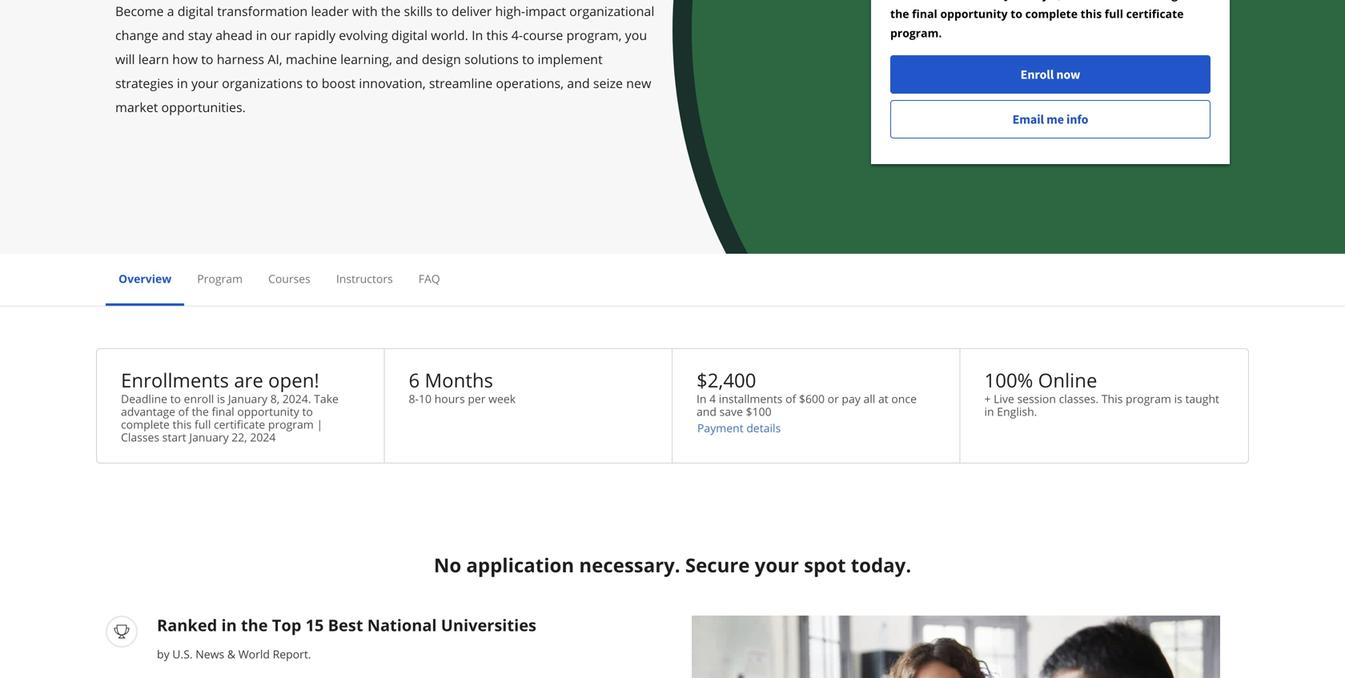 Task type: locate. For each thing, give the bounding box(es) containing it.
1 vertical spatial january
[[228, 391, 268, 406]]

deadline inside enrollments are open! deadline to enroll is january 8, 2024. take advantage of the final opportunity to complete this full certificate program | classes start january 22, 2024
[[121, 391, 167, 406]]

advantage
[[1126, 0, 1185, 2], [121, 404, 175, 419]]

are
[[234, 367, 263, 393]]

2 vertical spatial this
[[173, 417, 192, 432]]

0 vertical spatial digital
[[178, 2, 214, 20]]

program left |
[[268, 417, 314, 432]]

certificate inside deadline to enroll is january 8, 2024. take advantage of the final opportunity to complete this full certificate program.
[[1127, 6, 1184, 21]]

final up program.
[[912, 6, 938, 21]]

all
[[864, 391, 876, 406]]

january up enroll
[[1006, 0, 1049, 2]]

taught
[[1186, 391, 1220, 406]]

innovation,
[[359, 74, 426, 92]]

1 horizontal spatial final
[[912, 6, 938, 21]]

0 horizontal spatial full
[[195, 417, 211, 432]]

national
[[367, 614, 437, 636]]

1 vertical spatial program
[[268, 417, 314, 432]]

the inside "become a digital transformation leader with the skills to deliver high-impact organizational change and stay ahead in our rapidly evolving digital world. in this 4-course program, you will learn how to harness ai, machine learning, and design solutions to implement strategies in your organizations to boost innovation, streamline operations, and seize new market opportunities."
[[381, 2, 401, 20]]

2024. up now
[[1065, 0, 1093, 2]]

is inside enrollments are open! deadline to enroll is january 8, 2024. take advantage of the final opportunity to complete this full certificate program | classes start january 22, 2024
[[217, 391, 225, 406]]

0 horizontal spatial program
[[268, 417, 314, 432]]

0 horizontal spatial take
[[314, 391, 339, 406]]

1 horizontal spatial 2024.
[[1065, 0, 1093, 2]]

1 vertical spatial final
[[212, 404, 234, 419]]

1 vertical spatial 8,
[[270, 391, 280, 406]]

in
[[472, 26, 483, 44], [697, 391, 707, 406]]

0 horizontal spatial certificate
[[214, 417, 265, 432]]

impact
[[525, 2, 566, 20]]

of
[[1188, 0, 1199, 2], [786, 391, 796, 406], [178, 404, 189, 419]]

start
[[162, 430, 186, 445]]

deadline
[[891, 0, 940, 2], [121, 391, 167, 406]]

our
[[270, 26, 291, 44]]

enroll inside deadline to enroll is january 8, 2024. take advantage of the final opportunity to complete this full certificate program.
[[958, 0, 991, 2]]

in left 4
[[697, 391, 707, 406]]

deadline up program.
[[891, 0, 940, 2]]

0 vertical spatial january
[[1006, 0, 1049, 2]]

ranked in the top 15 best national universities
[[157, 614, 537, 636]]

and
[[162, 26, 185, 44], [396, 50, 419, 68], [567, 74, 590, 92], [697, 404, 717, 419]]

this
[[1081, 6, 1102, 21], [487, 26, 508, 44], [173, 417, 192, 432]]

will
[[115, 50, 135, 68]]

operations,
[[496, 74, 564, 92]]

6 months 8-10 hours per week
[[409, 367, 516, 406]]

0 horizontal spatial 2024.
[[283, 391, 311, 406]]

1 horizontal spatial your
[[755, 552, 799, 578]]

january up 22,
[[228, 391, 268, 406]]

$600
[[799, 391, 825, 406]]

opportunity
[[941, 6, 1008, 21], [237, 404, 299, 419]]

this up 'enroll now' button
[[1081, 6, 1102, 21]]

1 horizontal spatial complete
[[1026, 6, 1078, 21]]

0 vertical spatial program
[[1126, 391, 1172, 406]]

8, right are
[[270, 391, 280, 406]]

2 horizontal spatial is
[[1175, 391, 1183, 406]]

session
[[1018, 391, 1056, 406]]

the up program.
[[891, 6, 910, 21]]

payment
[[698, 420, 744, 436]]

the right with
[[381, 2, 401, 20]]

&
[[227, 647, 236, 662]]

in inside "become a digital transformation leader with the skills to deliver high-impact organizational change and stay ahead in our rapidly evolving digital world. in this 4-course program, you will learn how to harness ai, machine learning, and design solutions to implement strategies in your organizations to boost innovation, streamline operations, and seize new market opportunities."
[[472, 26, 483, 44]]

1 horizontal spatial in
[[697, 391, 707, 406]]

your up 'opportunities.'
[[191, 74, 219, 92]]

0 horizontal spatial is
[[217, 391, 225, 406]]

status containing enroll now
[[871, 0, 1230, 164]]

0 horizontal spatial 8,
[[270, 391, 280, 406]]

1 vertical spatial digital
[[391, 26, 428, 44]]

1 horizontal spatial take
[[1096, 0, 1123, 2]]

6
[[409, 367, 420, 393]]

1 vertical spatial enroll
[[184, 391, 214, 406]]

is inside the 100% online + live session classes. this program is taught in english.
[[1175, 391, 1183, 406]]

1 vertical spatial opportunity
[[237, 404, 299, 419]]

0 vertical spatial your
[[191, 74, 219, 92]]

0 vertical spatial full
[[1105, 6, 1124, 21]]

2 horizontal spatial this
[[1081, 6, 1102, 21]]

harness
[[217, 50, 264, 68]]

january inside deadline to enroll is january 8, 2024. take advantage of the final opportunity to complete this full certificate program.
[[1006, 0, 1049, 2]]

1 vertical spatial complete
[[121, 417, 170, 432]]

faq link
[[419, 271, 440, 286]]

complete
[[1026, 6, 1078, 21], [121, 417, 170, 432]]

0 horizontal spatial in
[[472, 26, 483, 44]]

0 horizontal spatial advantage
[[121, 404, 175, 419]]

1 horizontal spatial opportunity
[[941, 6, 1008, 21]]

to
[[943, 0, 955, 2], [436, 2, 448, 20], [1011, 6, 1023, 21], [201, 50, 214, 68], [522, 50, 535, 68], [306, 74, 318, 92], [170, 391, 181, 406], [302, 404, 313, 419]]

0 horizontal spatial deadline
[[121, 391, 167, 406]]

program right this
[[1126, 391, 1172, 406]]

overview link
[[119, 271, 172, 286]]

enroll now button
[[891, 55, 1211, 94]]

2 horizontal spatial of
[[1188, 0, 1199, 2]]

digital
[[178, 2, 214, 20], [391, 26, 428, 44]]

and down a
[[162, 26, 185, 44]]

complete inside deadline to enroll is january 8, 2024. take advantage of the final opportunity to complete this full certificate program.
[[1026, 6, 1078, 21]]

the down 'enrollments'
[[192, 404, 209, 419]]

0 vertical spatial final
[[912, 6, 938, 21]]

0 vertical spatial certificate
[[1127, 6, 1184, 21]]

0 vertical spatial enroll
[[958, 0, 991, 2]]

1 horizontal spatial advantage
[[1126, 0, 1185, 2]]

opportunity up program.
[[941, 6, 1008, 21]]

enroll
[[958, 0, 991, 2], [184, 391, 214, 406]]

1 horizontal spatial of
[[786, 391, 796, 406]]

and up payment
[[697, 404, 717, 419]]

final up 22,
[[212, 404, 234, 419]]

final
[[912, 6, 938, 21], [212, 404, 234, 419]]

opportunities.
[[161, 99, 246, 116]]

complete down 'enrollments'
[[121, 417, 170, 432]]

take
[[1096, 0, 1123, 2], [314, 391, 339, 406]]

1 horizontal spatial full
[[1105, 6, 1124, 21]]

2024.
[[1065, 0, 1093, 2], [283, 391, 311, 406]]

0 horizontal spatial complete
[[121, 417, 170, 432]]

8, inside deadline to enroll is january 8, 2024. take advantage of the final opportunity to complete this full certificate program.
[[1052, 0, 1062, 2]]

this
[[1102, 391, 1123, 406]]

enroll inside enrollments are open! deadline to enroll is january 8, 2024. take advantage of the final opportunity to complete this full certificate program | classes start january 22, 2024
[[184, 391, 214, 406]]

0 vertical spatial 2024.
[[1065, 0, 1093, 2]]

1 horizontal spatial this
[[487, 26, 508, 44]]

ranked
[[157, 614, 217, 636]]

0 vertical spatial complete
[[1026, 6, 1078, 21]]

this right classes
[[173, 417, 192, 432]]

evolving
[[339, 26, 388, 44]]

1 horizontal spatial program
[[1126, 391, 1172, 406]]

your inside "become a digital transformation leader with the skills to deliver high-impact organizational change and stay ahead in our rapidly evolving digital world. in this 4-course program, you will learn how to harness ai, machine learning, and design solutions to implement strategies in your organizations to boost innovation, streamline operations, and seize new market opportunities."
[[191, 74, 219, 92]]

1 horizontal spatial enroll
[[958, 0, 991, 2]]

1 vertical spatial in
[[697, 391, 707, 406]]

0 horizontal spatial digital
[[178, 2, 214, 20]]

1 vertical spatial advantage
[[121, 404, 175, 419]]

advantage inside deadline to enroll is january 8, 2024. take advantage of the final opportunity to complete this full certificate program.
[[1126, 0, 1185, 2]]

digital down skills
[[391, 26, 428, 44]]

the inside deadline to enroll is january 8, 2024. take advantage of the final opportunity to complete this full certificate program.
[[891, 6, 910, 21]]

in left english.
[[985, 404, 994, 419]]

is
[[994, 0, 1003, 2], [217, 391, 225, 406], [1175, 391, 1183, 406]]

deadline inside deadline to enroll is january 8, 2024. take advantage of the final opportunity to complete this full certificate program.
[[891, 0, 940, 2]]

courses
[[268, 271, 311, 286]]

transformation
[[217, 2, 308, 20]]

application
[[466, 552, 574, 578]]

program
[[1126, 391, 1172, 406], [268, 417, 314, 432]]

0 vertical spatial advantage
[[1126, 0, 1185, 2]]

certificate
[[1127, 6, 1184, 21], [214, 417, 265, 432]]

0 horizontal spatial enroll
[[184, 391, 214, 406]]

top
[[272, 614, 301, 636]]

status
[[871, 0, 1230, 164]]

1 vertical spatial deadline
[[121, 391, 167, 406]]

become a digital transformation leader with the skills to deliver high-impact organizational change and stay ahead in our rapidly evolving digital world. in this 4-course program, you will learn how to harness ai, machine learning, and design solutions to implement strategies in your organizations to boost innovation, streamline operations, and seize new market opportunities.
[[115, 2, 655, 116]]

opportunity up "2024"
[[237, 404, 299, 419]]

1 horizontal spatial is
[[994, 0, 1003, 2]]

1 vertical spatial 2024.
[[283, 391, 311, 406]]

0 horizontal spatial opportunity
[[237, 404, 299, 419]]

is inside deadline to enroll is january 8, 2024. take advantage of the final opportunity to complete this full certificate program.
[[994, 0, 1003, 2]]

1 horizontal spatial 8,
[[1052, 0, 1062, 2]]

2024. inside deadline to enroll is january 8, 2024. take advantage of the final opportunity to complete this full certificate program.
[[1065, 0, 1093, 2]]

10
[[419, 391, 432, 406]]

0 vertical spatial 8,
[[1052, 0, 1062, 2]]

8, up enroll now
[[1052, 0, 1062, 2]]

100% online + live session classes. this program is taught in english.
[[985, 367, 1220, 419]]

your left spot on the bottom right of the page
[[755, 552, 799, 578]]

in down the deliver
[[472, 26, 483, 44]]

complete up enroll now
[[1026, 6, 1078, 21]]

0 horizontal spatial your
[[191, 74, 219, 92]]

this left 4-
[[487, 26, 508, 44]]

january left 22,
[[189, 430, 229, 445]]

0 vertical spatial take
[[1096, 0, 1123, 2]]

8,
[[1052, 0, 1062, 2], [270, 391, 280, 406]]

0 vertical spatial opportunity
[[941, 6, 1008, 21]]

1 vertical spatial certificate
[[214, 417, 265, 432]]

0 horizontal spatial final
[[212, 404, 234, 419]]

0 vertical spatial this
[[1081, 6, 1102, 21]]

dartmouth digital transformation image
[[692, 616, 1221, 678]]

how
[[172, 50, 198, 68]]

0 vertical spatial deadline
[[891, 0, 940, 2]]

stay
[[188, 26, 212, 44]]

and up innovation,
[[396, 50, 419, 68]]

1 horizontal spatial certificate
[[1127, 6, 1184, 21]]

in inside '$2,400 in 4 installments of $600 or pay all at once and save $100 payment details'
[[697, 391, 707, 406]]

deadline up classes
[[121, 391, 167, 406]]

january
[[1006, 0, 1049, 2], [228, 391, 268, 406], [189, 430, 229, 445]]

hours
[[435, 391, 465, 406]]

1 vertical spatial full
[[195, 417, 211, 432]]

1 vertical spatial this
[[487, 26, 508, 44]]

2 vertical spatial january
[[189, 430, 229, 445]]

months
[[425, 367, 493, 393]]

digital up stay
[[178, 2, 214, 20]]

2024. right are
[[283, 391, 311, 406]]

this inside deadline to enroll is january 8, 2024. take advantage of the final opportunity to complete this full certificate program.
[[1081, 6, 1102, 21]]

1 vertical spatial take
[[314, 391, 339, 406]]

0 vertical spatial in
[[472, 26, 483, 44]]

opportunity inside enrollments are open! deadline to enroll is january 8, 2024. take advantage of the final opportunity to complete this full certificate program | classes start january 22, 2024
[[237, 404, 299, 419]]

0 horizontal spatial this
[[173, 417, 192, 432]]

0 horizontal spatial of
[[178, 404, 189, 419]]

the
[[381, 2, 401, 20], [891, 6, 910, 21], [192, 404, 209, 419], [241, 614, 268, 636]]

open!
[[268, 367, 319, 393]]

1 horizontal spatial digital
[[391, 26, 428, 44]]

info
[[1067, 111, 1089, 127]]

in down how
[[177, 74, 188, 92]]

1 horizontal spatial deadline
[[891, 0, 940, 2]]

english.
[[997, 404, 1038, 419]]



Task type: describe. For each thing, give the bounding box(es) containing it.
in up &
[[221, 614, 237, 636]]

high-
[[495, 2, 525, 20]]

live
[[994, 391, 1015, 406]]

opportunity inside deadline to enroll is january 8, 2024. take advantage of the final opportunity to complete this full certificate program.
[[941, 6, 1008, 21]]

program,
[[567, 26, 622, 44]]

once
[[892, 391, 917, 406]]

|
[[317, 417, 323, 432]]

classes.
[[1059, 391, 1099, 406]]

news
[[196, 647, 224, 662]]

report.
[[273, 647, 311, 662]]

organizational
[[570, 2, 655, 20]]

u.s.
[[172, 647, 193, 662]]

of inside deadline to enroll is january 8, 2024. take advantage of the final opportunity to complete this full certificate program.
[[1188, 0, 1199, 2]]

this inside enrollments are open! deadline to enroll is january 8, 2024. take advantage of the final opportunity to complete this full certificate program | classes start january 22, 2024
[[173, 417, 192, 432]]

enroll now
[[1021, 66, 1081, 82]]

courses link
[[268, 271, 311, 286]]

take inside enrollments are open! deadline to enroll is january 8, 2024. take advantage of the final opportunity to complete this full certificate program | classes start january 22, 2024
[[314, 391, 339, 406]]

or
[[828, 391, 839, 406]]

you
[[625, 26, 647, 44]]

classes
[[121, 430, 159, 445]]

final inside deadline to enroll is january 8, 2024. take advantage of the final opportunity to complete this full certificate program.
[[912, 6, 938, 21]]

solutions
[[464, 50, 519, 68]]

world
[[238, 647, 270, 662]]

$2,400
[[697, 367, 756, 393]]

program inside the 100% online + live session classes. this program is taught in english.
[[1126, 391, 1172, 406]]

certificate inside enrollments are open! deadline to enroll is january 8, 2024. take advantage of the final opportunity to complete this full certificate program | classes start january 22, 2024
[[214, 417, 265, 432]]

seize
[[593, 74, 623, 92]]

certificate menu element
[[106, 254, 1240, 306]]

become
[[115, 2, 164, 20]]

4
[[710, 391, 716, 406]]

ai,
[[268, 50, 282, 68]]

and inside '$2,400 in 4 installments of $600 or pay all at once and save $100 payment details'
[[697, 404, 717, 419]]

learn
[[138, 50, 169, 68]]

deliver
[[452, 2, 492, 20]]

market
[[115, 99, 158, 116]]

skills
[[404, 2, 433, 20]]

machine
[[286, 50, 337, 68]]

save
[[720, 404, 743, 419]]

22,
[[232, 430, 247, 445]]

design
[[422, 50, 461, 68]]

by u.s. news & world report.
[[157, 647, 311, 662]]

take inside deadline to enroll is january 8, 2024. take advantage of the final opportunity to complete this full certificate program.
[[1096, 0, 1123, 2]]

change
[[115, 26, 159, 44]]

at
[[879, 391, 889, 406]]

universities
[[441, 614, 537, 636]]

enroll
[[1021, 66, 1054, 82]]

faq
[[419, 271, 440, 286]]

deadline to enroll is january 8, 2024. take advantage of the final opportunity to complete this full certificate program.
[[891, 0, 1199, 40]]

full inside deadline to enroll is january 8, 2024. take advantage of the final opportunity to complete this full certificate program.
[[1105, 6, 1124, 21]]

$100
[[746, 404, 772, 419]]

8-
[[409, 391, 419, 406]]

organizations
[[222, 74, 303, 92]]

program
[[197, 271, 243, 286]]

strategies
[[115, 74, 174, 92]]

week
[[489, 391, 516, 406]]

4-
[[512, 26, 523, 44]]

now
[[1057, 66, 1081, 82]]

final inside enrollments are open! deadline to enroll is january 8, 2024. take advantage of the final opportunity to complete this full certificate program | classes start january 22, 2024
[[212, 404, 234, 419]]

streamline
[[429, 74, 493, 92]]

the up world
[[241, 614, 268, 636]]

new
[[626, 74, 651, 92]]

and down implement
[[567, 74, 590, 92]]

+
[[985, 391, 991, 406]]

implement
[[538, 50, 603, 68]]

in left our
[[256, 26, 267, 44]]

100%
[[985, 367, 1034, 393]]

email me info
[[1013, 111, 1089, 127]]

course
[[523, 26, 563, 44]]

8, inside enrollments are open! deadline to enroll is january 8, 2024. take advantage of the final opportunity to complete this full certificate program | classes start january 22, 2024
[[270, 391, 280, 406]]

2024
[[250, 430, 276, 445]]

ahead
[[216, 26, 253, 44]]

leader
[[311, 2, 349, 20]]

of inside enrollments are open! deadline to enroll is january 8, 2024. take advantage of the final opportunity to complete this full certificate program | classes start january 22, 2024
[[178, 404, 189, 419]]

pay
[[842, 391, 861, 406]]

best
[[328, 614, 363, 636]]

a
[[167, 2, 174, 20]]

full inside enrollments are open! deadline to enroll is january 8, 2024. take advantage of the final opportunity to complete this full certificate program | classes start january 22, 2024
[[195, 417, 211, 432]]

rapidly
[[295, 26, 336, 44]]

in inside the 100% online + live session classes. this program is taught in english.
[[985, 404, 994, 419]]

secure
[[685, 552, 750, 578]]

per
[[468, 391, 486, 406]]

program.
[[891, 25, 942, 40]]

today.
[[851, 552, 912, 578]]

the inside enrollments are open! deadline to enroll is january 8, 2024. take advantage of the final opportunity to complete this full certificate program | classes start january 22, 2024
[[192, 404, 209, 419]]

1 vertical spatial your
[[755, 552, 799, 578]]

learning,
[[340, 50, 392, 68]]

me
[[1047, 111, 1064, 127]]

this inside "become a digital transformation leader with the skills to deliver high-impact organizational change and stay ahead in our rapidly evolving digital world. in this 4-course program, you will learn how to harness ai, machine learning, and design solutions to implement strategies in your organizations to boost innovation, streamline operations, and seize new market opportunities."
[[487, 26, 508, 44]]

necessary.
[[579, 552, 680, 578]]

instructors
[[336, 271, 393, 286]]

no
[[434, 552, 461, 578]]

2024. inside enrollments are open! deadline to enroll is january 8, 2024. take advantage of the final opportunity to complete this full certificate program | classes start january 22, 2024
[[283, 391, 311, 406]]

program inside enrollments are open! deadline to enroll is january 8, 2024. take advantage of the final opportunity to complete this full certificate program | classes start january 22, 2024
[[268, 417, 314, 432]]

installments
[[719, 391, 783, 406]]

advantage inside enrollments are open! deadline to enroll is january 8, 2024. take advantage of the final opportunity to complete this full certificate program | classes start january 22, 2024
[[121, 404, 175, 419]]

of inside '$2,400 in 4 installments of $600 or pay all at once and save $100 payment details'
[[786, 391, 796, 406]]

complete inside enrollments are open! deadline to enroll is january 8, 2024. take advantage of the final opportunity to complete this full certificate program | classes start january 22, 2024
[[121, 417, 170, 432]]

world.
[[431, 26, 468, 44]]

with
[[352, 2, 378, 20]]

boost
[[322, 74, 356, 92]]

program link
[[197, 271, 243, 286]]

overview
[[119, 271, 172, 286]]



Task type: vqa. For each thing, say whether or not it's contained in the screenshot.
coursera image at the left of the page
no



